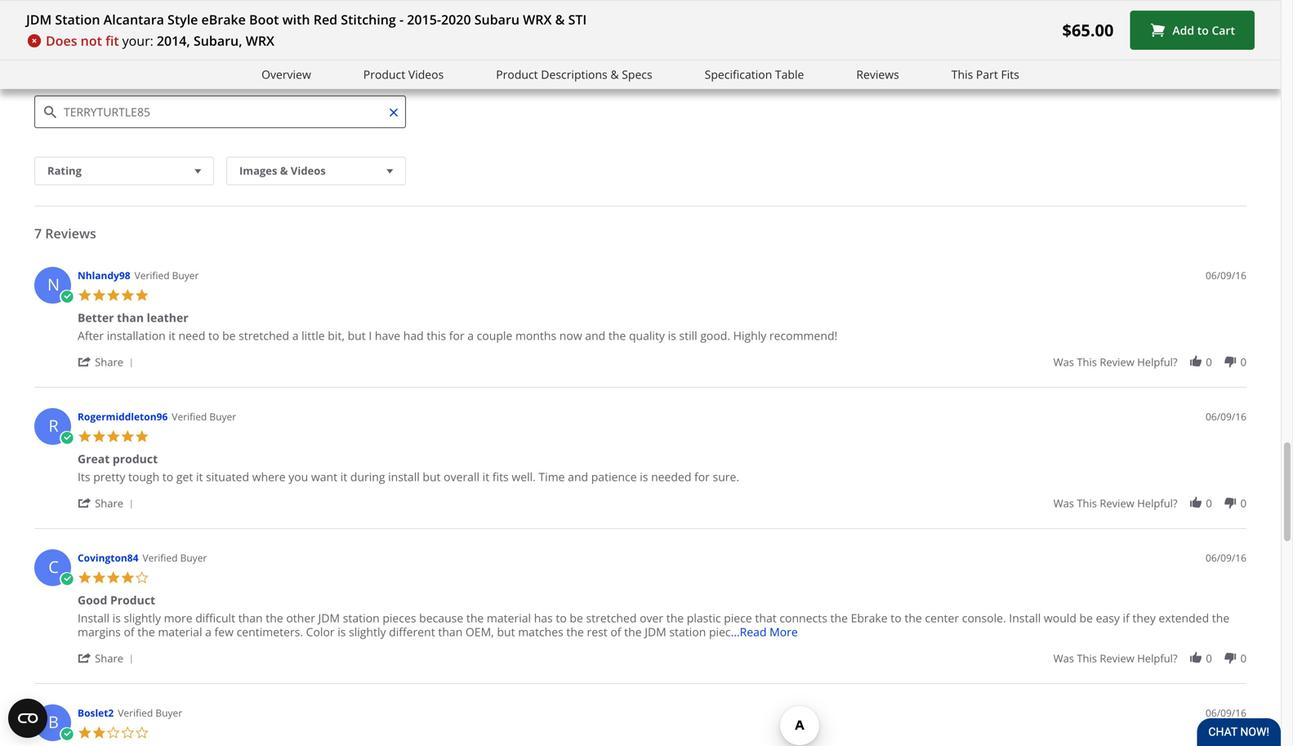Task type: describe. For each thing, give the bounding box(es) containing it.
2 horizontal spatial a
[[468, 327, 474, 343]]

console.
[[962, 610, 1006, 625]]

circle checkmark image for b
[[60, 727, 74, 741]]

bit,
[[328, 327, 345, 343]]

need
[[179, 327, 205, 343]]

0 right the vote down review by nhlandy98 on  9 jun 2016 image
[[1241, 354, 1247, 369]]

0 right vote down review by covington84 on  9 jun 2016 image
[[1241, 651, 1247, 665]]

7 reviews
[[34, 224, 96, 241]]

reviews link
[[857, 65, 899, 84]]

does
[[46, 32, 77, 49]]

the right over
[[666, 610, 684, 625]]

product descriptions & specs
[[496, 67, 653, 82]]

06/09/16 for b
[[1206, 706, 1247, 719]]

center
[[925, 610, 959, 625]]

vote down review by nhlandy98 on  9 jun 2016 image
[[1223, 354, 1238, 368]]

reviews
[[34, 7, 83, 22]]

does not fit your: 2014, subaru, wrx
[[46, 32, 275, 49]]

review date 06/09/16 element for c
[[1206, 551, 1247, 565]]

but inside great product its pretty tough to get it situated where you want it during install but overall it fits well. time and patience is needed for sure.
[[423, 469, 441, 484]]

different
[[389, 624, 435, 639]]

this for r
[[1077, 496, 1097, 510]]

1 horizontal spatial jdm
[[318, 610, 340, 625]]

Images & Videos Filter field
[[226, 156, 406, 185]]

to right has
[[556, 610, 567, 625]]

covington84
[[78, 551, 138, 564]]

helpful? for n
[[1138, 354, 1178, 369]]

review date 06/09/16 element for n
[[1206, 268, 1247, 282]]

$65.00
[[1063, 19, 1114, 41]]

months
[[516, 327, 557, 343]]

station
[[55, 11, 100, 28]]

this
[[952, 67, 973, 82]]

...read
[[731, 624, 767, 639]]

your:
[[122, 32, 153, 49]]

table
[[775, 67, 804, 82]]

fits
[[1001, 67, 1020, 82]]

2014,
[[157, 32, 190, 49]]

buyer for b
[[156, 706, 182, 719]]

but inside better than leather after installation it need to be stretched a little bit, but i have had this for a couple months now and the quality is still good. highly recommend!
[[348, 327, 366, 343]]

oem,
[[466, 624, 494, 639]]

1 vertical spatial wrx
[[246, 32, 275, 49]]

buyer for c
[[180, 551, 207, 564]]

7
[[34, 224, 42, 241]]

1 install from the left
[[78, 610, 109, 625]]

circle checkmark image for c
[[60, 572, 74, 586]]

verified for r
[[172, 409, 207, 423]]

tough
[[128, 469, 159, 484]]

specs
[[622, 67, 653, 82]]

cart
[[1212, 22, 1235, 38]]

0 horizontal spatial station
[[343, 610, 380, 625]]

rogermiddleton96
[[78, 409, 168, 423]]

overview
[[262, 67, 311, 82]]

0 vertical spatial videos
[[408, 67, 444, 82]]

subaru,
[[194, 32, 242, 49]]

this part fits
[[952, 67, 1020, 82]]

magnifying glass image
[[44, 105, 56, 118]]

was this review helpful? for c
[[1054, 651, 1178, 665]]

rating element
[[34, 156, 214, 185]]

-
[[400, 11, 404, 28]]

seperator image for c
[[126, 654, 136, 664]]

share for n
[[95, 354, 123, 369]]

was for c
[[1054, 651, 1074, 665]]

2 horizontal spatial be
[[1080, 610, 1093, 625]]

0 right 'vote down review by rogermiddleton96 on  9 jun 2016' image
[[1241, 496, 1247, 510]]

extended
[[1159, 610, 1209, 625]]

1 horizontal spatial a
[[292, 327, 299, 343]]

has
[[534, 610, 553, 625]]

group for c
[[1054, 651, 1247, 665]]

2020
[[441, 11, 471, 28]]

2015-
[[407, 11, 441, 28]]

verified for b
[[118, 706, 153, 719]]

plastic
[[687, 610, 721, 625]]

margins
[[78, 624, 121, 639]]

better
[[78, 309, 114, 325]]

1 horizontal spatial than
[[238, 610, 263, 625]]

product for product videos
[[363, 67, 405, 82]]

images
[[239, 163, 277, 177]]

descriptions
[[541, 67, 608, 82]]

1 horizontal spatial material
[[487, 610, 531, 625]]

well.
[[512, 469, 536, 484]]

good product heading
[[78, 592, 155, 611]]

piec
[[709, 624, 731, 639]]

connects
[[780, 610, 828, 625]]

share image for c
[[78, 651, 92, 665]]

verified buyer heading for c
[[143, 551, 207, 565]]

for inside better than leather after installation it need to be stretched a little bit, but i have had this for a couple months now and the quality is still good. highly recommend!
[[449, 327, 465, 343]]

seperator image for r
[[126, 499, 136, 509]]

specification table link
[[705, 65, 804, 84]]

but inside install is slightly more difficult than the other jdm station pieces because the material has to be stretched over the plastic piece that connects the ebrake to the center console. install would be easy if they extended the margins of the material a few centimeters. color is slightly different than oem, but matches the rest of the jdm station piec
[[497, 624, 515, 639]]

covington84 verified buyer
[[78, 551, 207, 564]]

b
[[48, 710, 59, 733]]

vote up review by nhlandy98 on  9 jun 2016 image
[[1189, 354, 1203, 368]]

verified buyer heading for r
[[172, 409, 236, 423]]

fit
[[105, 32, 119, 49]]

is down good product
[[112, 610, 121, 625]]

c
[[48, 555, 59, 578]]

1 horizontal spatial slightly
[[349, 624, 386, 639]]

the left ebrake
[[831, 610, 848, 625]]

overall
[[444, 469, 480, 484]]

the right rest at left
[[624, 624, 642, 639]]

install
[[388, 469, 420, 484]]

they
[[1133, 610, 1156, 625]]

the left more
[[137, 624, 155, 639]]

the inside better than leather after installation it need to be stretched a little bit, but i have had this for a couple months now and the quality is still good. highly recommend!
[[609, 327, 626, 343]]

to right ebrake
[[891, 610, 902, 625]]

& inside field
[[280, 163, 288, 177]]

0 horizontal spatial slightly
[[124, 610, 161, 625]]

questions
[[98, 7, 161, 22]]

than inside better than leather after installation it need to be stretched a little bit, but i have had this for a couple months now and the quality is still good. highly recommend!
[[117, 309, 144, 325]]

great product its pretty tough to get it situated where you want it during install but overall it fits well. time and patience is needed for sure.
[[78, 451, 739, 484]]

nhlandy98 verified buyer
[[78, 268, 199, 281]]

to inside better than leather after installation it need to be stretched a little bit, but i have had this for a couple months now and the quality is still good. highly recommend!
[[208, 327, 219, 343]]

star image down covington84
[[92, 570, 106, 585]]

quality
[[629, 327, 665, 343]]

piece
[[724, 610, 752, 625]]

add to cart
[[1173, 22, 1235, 38]]

was for r
[[1054, 496, 1074, 510]]

circle checkmark image for n
[[60, 289, 74, 304]]

circle checkmark image
[[60, 431, 74, 445]]

rating
[[47, 163, 82, 177]]

Rating Filter field
[[34, 156, 214, 185]]

ebrake
[[851, 610, 888, 625]]

boslet2 verified buyer
[[78, 706, 182, 719]]

for inside great product its pretty tough to get it situated where you want it during install but overall it fits well. time and patience is needed for sure.
[[695, 469, 710, 484]]

was this review helpful? for r
[[1054, 496, 1178, 510]]

review for r
[[1100, 496, 1135, 510]]

2 of from the left
[[611, 624, 621, 639]]

sure.
[[713, 469, 739, 484]]

share image
[[78, 354, 92, 368]]

you
[[289, 469, 308, 484]]

and inside better than leather after installation it need to be stretched a little bit, but i have had this for a couple months now and the quality is still good. highly recommend!
[[585, 327, 606, 343]]

more
[[770, 624, 798, 639]]

to inside button
[[1198, 22, 1209, 38]]

good.
[[700, 327, 730, 343]]

share button for n
[[78, 353, 139, 369]]

verified for n
[[134, 268, 170, 281]]

it left fits on the bottom left
[[483, 469, 490, 484]]

...read more
[[731, 624, 798, 639]]

pieces
[[383, 610, 416, 625]]

2 horizontal spatial jdm
[[645, 624, 666, 639]]

specification
[[705, 67, 772, 82]]

difficult
[[195, 610, 235, 625]]

good product
[[78, 592, 155, 607]]

the left other
[[266, 610, 283, 625]]

down triangle image
[[383, 162, 397, 179]]



Task type: vqa. For each thing, say whether or not it's contained in the screenshot.
Return
no



Task type: locate. For each thing, give the bounding box(es) containing it.
review down the if
[[1100, 651, 1135, 665]]

1 horizontal spatial product
[[363, 67, 405, 82]]

centimeters.
[[237, 624, 303, 639]]

0 right 'vote up review by nhlandy98 on  9 jun 2016' image
[[1206, 354, 1212, 369]]

0 vertical spatial seperator image
[[126, 499, 136, 509]]

boslet2
[[78, 706, 114, 719]]

product descriptions & specs link
[[496, 65, 653, 84]]

is left needed
[[640, 469, 648, 484]]

leather
[[147, 309, 188, 325]]

1 group from the top
[[1054, 354, 1247, 369]]

verified buyer heading up the get
[[172, 409, 236, 423]]

share image for r
[[78, 496, 92, 510]]

2 vertical spatial was
[[1054, 651, 1074, 665]]

1 horizontal spatial stretched
[[586, 610, 637, 625]]

jdm right other
[[318, 610, 340, 625]]

2 horizontal spatial &
[[611, 67, 619, 82]]

1 horizontal spatial wrx
[[523, 11, 552, 28]]

jdm
[[26, 11, 52, 28], [318, 610, 340, 625], [645, 624, 666, 639]]

the left center
[[905, 610, 922, 625]]

subaru
[[475, 11, 520, 28]]

verified buyer heading
[[134, 268, 199, 282], [172, 409, 236, 423], [143, 551, 207, 565], [118, 706, 182, 720]]

be left rest at left
[[570, 610, 583, 625]]

group for r
[[1054, 496, 1247, 510]]

slightly left different
[[349, 624, 386, 639]]

0 horizontal spatial wrx
[[246, 32, 275, 49]]

than left oem,
[[438, 624, 463, 639]]

2 06/09/16 from the top
[[1206, 409, 1247, 423]]

filter
[[34, 51, 67, 68]]

reviews for filter reviews
[[70, 51, 121, 68]]

1 vertical spatial videos
[[291, 163, 326, 177]]

2 vertical spatial circle checkmark image
[[60, 727, 74, 741]]

matches
[[518, 624, 564, 639]]

1 vertical spatial share button
[[78, 495, 139, 510]]

Search Reviews search field
[[34, 95, 406, 127]]

helpful? for c
[[1138, 651, 1178, 665]]

1 horizontal spatial &
[[555, 11, 565, 28]]

4 06/09/16 from the top
[[1206, 706, 1247, 719]]

this for n
[[1077, 354, 1097, 369]]

circle checkmark image down 7 reviews
[[60, 289, 74, 304]]

wrx down boot
[[246, 32, 275, 49]]

a left few
[[205, 624, 212, 639]]

style
[[168, 11, 198, 28]]

vote down review by covington84 on  9 jun 2016 image
[[1223, 651, 1238, 665]]

add
[[1173, 22, 1195, 38]]

material left few
[[158, 624, 202, 639]]

2 circle checkmark image from the top
[[60, 572, 74, 586]]

2 share button from the top
[[78, 495, 139, 510]]

3 helpful? from the top
[[1138, 651, 1178, 665]]

for left couple
[[449, 327, 465, 343]]

verified right covington84
[[143, 551, 178, 564]]

it inside better than leather after installation it need to be stretched a little bit, but i have had this for a couple months now and the quality is still good. highly recommend!
[[169, 327, 176, 343]]

0
[[1206, 354, 1212, 369], [1241, 354, 1247, 369], [1206, 496, 1212, 510], [1241, 496, 1247, 510], [1206, 651, 1212, 665], [1241, 651, 1247, 665]]

now
[[560, 327, 582, 343]]

install is slightly more difficult than the other jdm station pieces because the material has to be stretched over the plastic piece that connects the ebrake to the center console. install would be easy if they extended the margins of the material a few centimeters. color is slightly different than oem, but matches the rest of the jdm station piec
[[78, 610, 1230, 639]]

1 vertical spatial share
[[95, 496, 123, 510]]

star image down rogermiddleton96 at the bottom of page
[[121, 429, 135, 443]]

to left the get
[[162, 469, 173, 484]]

want
[[311, 469, 338, 484]]

filter reviews heading
[[34, 51, 1247, 82]]

verified right the boslet2
[[118, 706, 153, 719]]

seperator image up boslet2 verified buyer
[[126, 654, 136, 664]]

2 was this review helpful? from the top
[[1054, 496, 1178, 510]]

n
[[47, 272, 60, 295]]

1 vertical spatial helpful?
[[1138, 496, 1178, 510]]

1 was from the top
[[1054, 354, 1074, 369]]

1 vertical spatial seperator image
[[126, 654, 136, 664]]

install
[[78, 610, 109, 625], [1009, 610, 1041, 625]]

wrx left sti
[[523, 11, 552, 28]]

material
[[487, 610, 531, 625], [158, 624, 202, 639]]

fits
[[493, 469, 509, 484]]

seperator image
[[126, 499, 136, 509], [126, 654, 136, 664]]

star image
[[135, 288, 149, 302], [92, 429, 106, 443], [121, 429, 135, 443], [78, 570, 92, 585], [92, 570, 106, 585], [92, 726, 106, 740]]

review left the vote up review by rogermiddleton96 on  9 jun 2016 image
[[1100, 496, 1135, 510]]

buyer up more
[[180, 551, 207, 564]]

3 circle checkmark image from the top
[[60, 727, 74, 741]]

station left pieces
[[343, 610, 380, 625]]

nhlandy98
[[78, 268, 130, 281]]

and right time
[[568, 469, 588, 484]]

be left easy
[[1080, 610, 1093, 625]]

3 review from the top
[[1100, 651, 1135, 665]]

1 share image from the top
[[78, 496, 92, 510]]

2 vertical spatial helpful?
[[1138, 651, 1178, 665]]

patience
[[591, 469, 637, 484]]

was this review helpful? left the vote up review by rogermiddleton96 on  9 jun 2016 image
[[1054, 496, 1178, 510]]

filter reviews
[[34, 51, 121, 68]]

install left would on the right
[[1009, 610, 1041, 625]]

add to cart button
[[1130, 11, 1255, 50]]

star image down the nhlandy98 verified buyer
[[135, 288, 149, 302]]

share button down the pretty
[[78, 495, 139, 510]]

0 horizontal spatial videos
[[291, 163, 326, 177]]

and
[[585, 327, 606, 343], [568, 469, 588, 484]]

0 vertical spatial share image
[[78, 496, 92, 510]]

verified buyer heading up more
[[143, 551, 207, 565]]

is inside great product its pretty tough to get it situated where you want it during install but overall it fits well. time and patience is needed for sure.
[[640, 469, 648, 484]]

share button
[[78, 353, 139, 369], [78, 495, 139, 510], [78, 650, 139, 665]]

share down margins at the bottom left
[[95, 651, 123, 665]]

2 was from the top
[[1054, 496, 1074, 510]]

circle checkmark image right c
[[60, 572, 74, 586]]

verified up the get
[[172, 409, 207, 423]]

1 vertical spatial share image
[[78, 651, 92, 665]]

buyer for r
[[209, 409, 236, 423]]

0 vertical spatial group
[[1054, 354, 1247, 369]]

0 horizontal spatial stretched
[[239, 327, 289, 343]]

was this review helpful? left 'vote up review by nhlandy98 on  9 jun 2016' image
[[1054, 354, 1178, 369]]

1 horizontal spatial videos
[[408, 67, 444, 82]]

0 vertical spatial share button
[[78, 353, 139, 369]]

time
[[539, 469, 565, 484]]

it right want
[[340, 469, 347, 484]]

is right color
[[338, 624, 346, 639]]

but right oem,
[[497, 624, 515, 639]]

a
[[292, 327, 299, 343], [468, 327, 474, 343], [205, 624, 212, 639]]

product
[[363, 67, 405, 82], [496, 67, 538, 82], [110, 592, 155, 607]]

recommend!
[[770, 327, 838, 343]]

i
[[369, 327, 372, 343]]

2 vertical spatial was this review helpful?
[[1054, 651, 1178, 665]]

0 horizontal spatial of
[[124, 624, 135, 639]]

is
[[668, 327, 676, 343], [640, 469, 648, 484], [112, 610, 121, 625], [338, 624, 346, 639]]

1 vertical spatial was
[[1054, 496, 1074, 510]]

star image up great
[[92, 429, 106, 443]]

star image down the boslet2
[[92, 726, 106, 740]]

1 share button from the top
[[78, 353, 139, 369]]

0 horizontal spatial be
[[222, 327, 236, 343]]

be right need
[[222, 327, 236, 343]]

1 horizontal spatial of
[[611, 624, 621, 639]]

0 vertical spatial circle checkmark image
[[60, 289, 74, 304]]

1 vertical spatial and
[[568, 469, 588, 484]]

slightly down good product
[[124, 610, 161, 625]]

stretched left over
[[586, 610, 637, 625]]

tab list containing reviews
[[34, 7, 176, 32]]

...read more button
[[731, 624, 798, 639]]

circle checkmark image right b
[[60, 727, 74, 741]]

share for c
[[95, 651, 123, 665]]

buyer up leather
[[172, 268, 199, 281]]

2 share from the top
[[95, 496, 123, 510]]

specification table
[[705, 67, 804, 82]]

1 horizontal spatial install
[[1009, 610, 1041, 625]]

rest
[[587, 624, 608, 639]]

& right images
[[280, 163, 288, 177]]

vote down review by rogermiddleton96 on  9 jun 2016 image
[[1223, 496, 1238, 510]]

rogermiddleton96 verified buyer
[[78, 409, 236, 423]]

1 vertical spatial review
[[1100, 496, 1135, 510]]

that
[[755, 610, 777, 625]]

06/09/16 for r
[[1206, 409, 1247, 423]]

overview link
[[262, 65, 311, 84]]

ebrake
[[201, 11, 246, 28]]

verified buyer heading right the boslet2
[[118, 706, 182, 720]]

product right good
[[110, 592, 155, 607]]

tab panel
[[26, 258, 1255, 747]]

open widget image
[[8, 699, 47, 739]]

vote up review by covington84 on  9 jun 2016 image
[[1189, 651, 1203, 665]]

1 horizontal spatial for
[[695, 469, 710, 484]]

needed
[[651, 469, 692, 484]]

review date 06/09/16 element for r
[[1206, 409, 1247, 423]]

alcantara
[[104, 11, 164, 28]]

situated
[[206, 469, 249, 484]]

this inside better than leather after installation it need to be stretched a little bit, but i have had this for a couple months now and the quality is still good. highly recommend!
[[427, 327, 446, 343]]

of right rest at left
[[611, 624, 621, 639]]

better than leather after installation it need to be stretched a little bit, but i have had this for a couple months now and the quality is still good. highly recommend!
[[78, 309, 838, 343]]

buyer for n
[[172, 268, 199, 281]]

but right the install
[[423, 469, 441, 484]]

2 install from the left
[[1009, 610, 1041, 625]]

3 share button from the top
[[78, 650, 139, 665]]

1 circle checkmark image from the top
[[60, 289, 74, 304]]

1 seperator image from the top
[[126, 499, 136, 509]]

3 group from the top
[[1054, 651, 1247, 665]]

1 vertical spatial stretched
[[586, 610, 637, 625]]

a left couple
[[468, 327, 474, 343]]

was for n
[[1054, 354, 1074, 369]]

product left descriptions at the top
[[496, 67, 538, 82]]

buyer right the boslet2
[[156, 706, 182, 719]]

helpful? left 'vote up review by nhlandy98 on  9 jun 2016' image
[[1138, 354, 1178, 369]]

the left quality
[[609, 327, 626, 343]]

star image up good
[[78, 570, 92, 585]]

videos inside field
[[291, 163, 326, 177]]

more
[[164, 610, 192, 625]]

group
[[1054, 354, 1247, 369], [1054, 496, 1247, 510], [1054, 651, 1247, 665]]

2 group from the top
[[1054, 496, 1247, 510]]

3 share from the top
[[95, 651, 123, 665]]

r
[[48, 414, 59, 436]]

this part fits link
[[952, 65, 1020, 84]]

0 horizontal spatial material
[[158, 624, 202, 639]]

3 was this review helpful? from the top
[[1054, 651, 1178, 665]]

0 vertical spatial review
[[1100, 354, 1135, 369]]

to inside great product its pretty tough to get it situated where you want it during install but overall it fits well. time and patience is needed for sure.
[[162, 469, 173, 484]]

1 helpful? from the top
[[1138, 354, 1178, 369]]

2 vertical spatial review
[[1100, 651, 1135, 665]]

down triangle image
[[191, 162, 205, 179]]

stretched
[[239, 327, 289, 343], [586, 610, 637, 625]]

1 review date 06/09/16 element from the top
[[1206, 268, 1247, 282]]

and inside great product its pretty tough to get it situated where you want it during install but overall it fits well. time and patience is needed for sure.
[[568, 469, 588, 484]]

& left sti
[[555, 11, 565, 28]]

1 vertical spatial for
[[695, 469, 710, 484]]

helpful? left the vote up review by rogermiddleton96 on  9 jun 2016 image
[[1138, 496, 1178, 510]]

0 right the vote up review by rogermiddleton96 on  9 jun 2016 image
[[1206, 496, 1212, 510]]

0 vertical spatial share
[[95, 354, 123, 369]]

0 horizontal spatial for
[[449, 327, 465, 343]]

circle checkmark image
[[60, 289, 74, 304], [60, 572, 74, 586], [60, 727, 74, 741]]

0 horizontal spatial install
[[78, 610, 109, 625]]

would
[[1044, 610, 1077, 625]]

vote up review by rogermiddleton96 on  9 jun 2016 image
[[1189, 496, 1203, 510]]

review date 06/09/16 element
[[1206, 268, 1247, 282], [1206, 409, 1247, 423], [1206, 551, 1247, 565], [1206, 706, 1247, 720]]

be inside better than leather after installation it need to be stretched a little bit, but i have had this for a couple months now and the quality is still good. highly recommend!
[[222, 327, 236, 343]]

it
[[169, 327, 176, 343], [196, 469, 203, 484], [340, 469, 347, 484], [483, 469, 490, 484]]

tab panel containing n
[[26, 258, 1255, 747]]

0 right vote up review by covington84 on  9 jun 2016 image
[[1206, 651, 1212, 665]]

have
[[375, 327, 400, 343]]

few
[[215, 624, 234, 639]]

1 review from the top
[[1100, 354, 1135, 369]]

a inside install is slightly more difficult than the other jdm station pieces because the material has to be stretched over the plastic piece that connects the ebrake to the center console. install would be easy if they extended the margins of the material a few centimeters. color is slightly different than oem, but matches the rest of the jdm station piec
[[205, 624, 212, 639]]

and right now
[[585, 327, 606, 343]]

stretched inside install is slightly more difficult than the other jdm station pieces because the material has to be stretched over the plastic piece that connects the ebrake to the center console. install would be easy if they extended the margins of the material a few centimeters. color is slightly different than oem, but matches the rest of the jdm station piec
[[586, 610, 637, 625]]

1 was this review helpful? from the top
[[1054, 354, 1178, 369]]

jdm station alcantara style ebrake boot with red stitching - 2015-2020 subaru wrx & sti
[[26, 11, 587, 28]]

this
[[427, 327, 446, 343], [1077, 354, 1097, 369], [1077, 496, 1097, 510], [1077, 651, 1097, 665]]

group for n
[[1054, 354, 1247, 369]]

0 vertical spatial helpful?
[[1138, 354, 1178, 369]]

reviews inside heading
[[70, 51, 121, 68]]

videos
[[408, 67, 444, 82], [291, 163, 326, 177]]

1 horizontal spatial be
[[570, 610, 583, 625]]

verified for c
[[143, 551, 178, 564]]

2 review from the top
[[1100, 496, 1135, 510]]

highly
[[733, 327, 767, 343]]

product down stitching
[[363, 67, 405, 82]]

review left 'vote up review by nhlandy98 on  9 jun 2016' image
[[1100, 354, 1135, 369]]

2 vertical spatial share button
[[78, 650, 139, 665]]

material left has
[[487, 610, 531, 625]]

1 horizontal spatial but
[[423, 469, 441, 484]]

but left i
[[348, 327, 366, 343]]

share image down "its"
[[78, 496, 92, 510]]

was this review helpful? down easy
[[1054, 651, 1178, 665]]

over
[[640, 610, 664, 625]]

during
[[350, 469, 385, 484]]

0 horizontal spatial &
[[280, 163, 288, 177]]

seperator image
[[126, 358, 136, 368]]

of right margins at the bottom left
[[124, 624, 135, 639]]

1 horizontal spatial station
[[669, 624, 706, 639]]

0 vertical spatial but
[[348, 327, 366, 343]]

0 vertical spatial wrx
[[523, 11, 552, 28]]

slightly
[[124, 610, 161, 625], [349, 624, 386, 639]]

a left little
[[292, 327, 299, 343]]

1 06/09/16 from the top
[[1206, 268, 1247, 281]]

0 vertical spatial stretched
[[239, 327, 289, 343]]

3 06/09/16 from the top
[[1206, 551, 1247, 564]]

seperator image down tough
[[126, 499, 136, 509]]

sti
[[568, 11, 587, 28]]

videos down 2015-
[[408, 67, 444, 82]]

helpful? for r
[[1138, 496, 1178, 510]]

1 of from the left
[[124, 624, 135, 639]]

0 horizontal spatial product
[[110, 592, 155, 607]]

share button for r
[[78, 495, 139, 510]]

0 vertical spatial &
[[555, 11, 565, 28]]

the right because
[[466, 610, 484, 625]]

0 vertical spatial for
[[449, 327, 465, 343]]

3 review date 06/09/16 element from the top
[[1206, 551, 1247, 565]]

1 vertical spatial group
[[1054, 496, 1247, 510]]

share button down after on the top left of the page
[[78, 353, 139, 369]]

station
[[343, 610, 380, 625], [669, 624, 706, 639]]

for
[[449, 327, 465, 343], [695, 469, 710, 484]]

06/09/16 for n
[[1206, 268, 1247, 281]]

0 horizontal spatial jdm
[[26, 11, 52, 28]]

review for c
[[1100, 651, 1135, 665]]

verified buyer heading up leather
[[134, 268, 199, 282]]

2 helpful? from the top
[[1138, 496, 1178, 510]]

4 review date 06/09/16 element from the top
[[1206, 706, 1247, 720]]

reviews for 7 reviews
[[45, 224, 96, 241]]

for left sure.
[[695, 469, 710, 484]]

it down leather
[[169, 327, 176, 343]]

to right need
[[208, 327, 219, 343]]

better than leather heading
[[78, 309, 188, 328]]

to right add
[[1198, 22, 1209, 38]]

stretched inside better than leather after installation it need to be stretched a little bit, but i have had this for a couple months now and the quality is still good. highly recommend!
[[239, 327, 289, 343]]

reviews
[[70, 51, 121, 68], [857, 67, 899, 82], [45, 224, 96, 241]]

share image
[[78, 496, 92, 510], [78, 651, 92, 665]]

2 vertical spatial group
[[1054, 651, 1247, 665]]

jdm up does
[[26, 11, 52, 28]]

videos right images
[[291, 163, 326, 177]]

station left piec
[[669, 624, 706, 639]]

part
[[976, 67, 998, 82]]

2 vertical spatial but
[[497, 624, 515, 639]]

other
[[286, 610, 315, 625]]

0 vertical spatial was this review helpful?
[[1054, 354, 1178, 369]]

share button down margins at the bottom left
[[78, 650, 139, 665]]

1 vertical spatial was this review helpful?
[[1054, 496, 1178, 510]]

easy
[[1096, 610, 1120, 625]]

product for product descriptions & specs
[[496, 67, 538, 82]]

after
[[78, 327, 104, 343]]

1 vertical spatial &
[[611, 67, 619, 82]]

2 vertical spatial share
[[95, 651, 123, 665]]

tab list
[[34, 7, 176, 32]]

verified buyer heading for b
[[118, 706, 182, 720]]

couple
[[477, 327, 513, 343]]

product videos
[[363, 67, 444, 82]]

2 review date 06/09/16 element from the top
[[1206, 409, 1247, 423]]

the right extended
[[1212, 610, 1230, 625]]

the left rest at left
[[567, 624, 584, 639]]

1 share from the top
[[95, 354, 123, 369]]

was this review helpful? for n
[[1054, 354, 1178, 369]]

star image
[[78, 288, 92, 302], [92, 288, 106, 302], [106, 288, 121, 302], [121, 288, 135, 302], [78, 429, 92, 443], [106, 429, 121, 443], [135, 429, 149, 443], [106, 570, 121, 585], [121, 570, 135, 585], [78, 726, 92, 740]]

2 seperator image from the top
[[126, 654, 136, 664]]

share down the pretty
[[95, 496, 123, 510]]

2 share image from the top
[[78, 651, 92, 665]]

2 horizontal spatial than
[[438, 624, 463, 639]]

images & videos element
[[226, 156, 406, 185]]

empty star image
[[135, 570, 149, 585], [106, 726, 121, 740], [121, 726, 135, 740], [135, 726, 149, 740]]

3 was from the top
[[1054, 651, 1074, 665]]

0 vertical spatial and
[[585, 327, 606, 343]]

product inside "heading"
[[110, 592, 155, 607]]

red
[[314, 11, 338, 28]]

verified up leather
[[134, 268, 170, 281]]

this for c
[[1077, 651, 1097, 665]]

great product heading
[[78, 451, 158, 469]]

it right the get
[[196, 469, 203, 484]]

little
[[302, 327, 325, 343]]

is inside better than leather after installation it need to be stretched a little bit, but i have had this for a couple months now and the quality is still good. highly recommend!
[[668, 327, 676, 343]]

review
[[1100, 354, 1135, 369], [1100, 496, 1135, 510], [1100, 651, 1135, 665]]

with
[[282, 11, 310, 28]]

still
[[679, 327, 698, 343]]

1 vertical spatial circle checkmark image
[[60, 572, 74, 586]]

0 vertical spatial was
[[1054, 354, 1074, 369]]

06/09/16 for c
[[1206, 551, 1247, 564]]

share image down margins at the bottom left
[[78, 651, 92, 665]]

review date 06/09/16 element for b
[[1206, 706, 1247, 720]]

0 horizontal spatial than
[[117, 309, 144, 325]]

great
[[78, 451, 110, 466]]

share button for c
[[78, 650, 139, 665]]

0 horizontal spatial a
[[205, 624, 212, 639]]

helpful? left vote up review by covington84 on  9 jun 2016 image
[[1138, 651, 1178, 665]]

2 horizontal spatial but
[[497, 624, 515, 639]]

review for n
[[1100, 354, 1135, 369]]

2 horizontal spatial product
[[496, 67, 538, 82]]

2 vertical spatial &
[[280, 163, 288, 177]]

0 horizontal spatial but
[[348, 327, 366, 343]]

buyer up situated
[[209, 409, 236, 423]]

1 vertical spatial but
[[423, 469, 441, 484]]

share for r
[[95, 496, 123, 510]]

verified buyer heading for n
[[134, 268, 199, 282]]

than right few
[[238, 610, 263, 625]]

than
[[117, 309, 144, 325], [238, 610, 263, 625], [438, 624, 463, 639]]

is left still
[[668, 327, 676, 343]]



